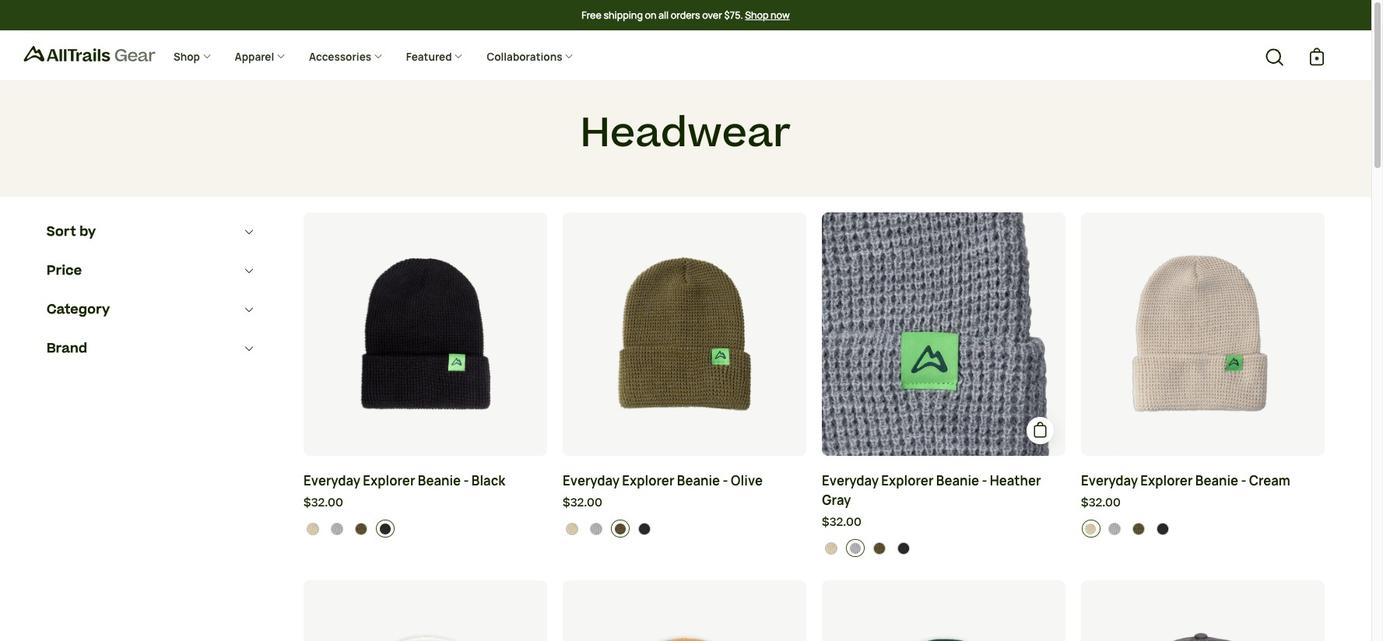 Task type: describe. For each thing, give the bounding box(es) containing it.
heather gray image for everyday explorer beanie - heather gray
[[849, 542, 862, 555]]

$32.00 inside everyday explorer beanie - heather gray $32.00
[[822, 514, 862, 531]]

now
[[771, 8, 790, 22]]

olive image for everyday explorer beanie - olive
[[614, 523, 626, 535]]

everyday explorer beanie - black link
[[304, 471, 547, 491]]

option group for heather
[[822, 540, 1066, 557]]

$32.00 link for heather
[[822, 514, 1066, 532]]

featured link
[[395, 38, 475, 77]]

toggle plus image for accessories
[[374, 51, 383, 61]]

olive radio for $32.00
[[352, 520, 371, 538]]

collaborations link
[[475, 38, 586, 77]]

heather gray image for everyday explorer beanie - olive
[[590, 523, 602, 535]]

toggle plus image for apparel
[[276, 51, 286, 61]]

everyday explorer beanie - olive $32.00
[[563, 472, 763, 511]]

sort by button
[[47, 212, 257, 251]]

$32.00 for everyday explorer beanie - black
[[304, 495, 343, 511]]

option group for black
[[304, 520, 548, 538]]

shipping
[[604, 8, 643, 22]]

beanie for heather
[[936, 472, 979, 489]]

olive radio for gray
[[871, 540, 889, 557]]

cream radio for everyday explorer beanie - black
[[304, 520, 323, 538]]

heather gray image
[[331, 523, 343, 535]]

orders
[[671, 8, 700, 22]]

toggle plus image for collaborations
[[565, 51, 574, 61]]

$32.00 link for cream
[[1081, 495, 1325, 512]]

- for heather
[[982, 472, 987, 489]]

olive
[[731, 472, 763, 489]]

apparel link
[[223, 38, 297, 77]]

- for black
[[464, 472, 469, 489]]

1 vertical spatial shop
[[174, 50, 202, 64]]

shop now link
[[745, 8, 790, 22]]

black image for gray
[[897, 542, 910, 555]]

free
[[582, 8, 602, 22]]

cream
[[1249, 472, 1291, 489]]

black image for $32.00
[[638, 523, 650, 535]]

cream image
[[1084, 523, 1097, 535]]

toggle plus image for featured
[[454, 51, 463, 61]]

heather
[[990, 472, 1041, 489]]

everyday for everyday explorer beanie - cream
[[1081, 472, 1138, 489]]

brand
[[47, 339, 87, 358]]

explorer for heather
[[881, 472, 934, 489]]

olive image for $32.00
[[1132, 523, 1145, 535]]

heather gray radio for everyday explorer beanie - heather gray
[[846, 540, 865, 557]]



Task type: vqa. For each thing, say whether or not it's contained in the screenshot.
all
yes



Task type: locate. For each thing, give the bounding box(es) containing it.
2 horizontal spatial cream image
[[825, 542, 838, 555]]

0 vertical spatial olive image
[[1132, 523, 1145, 535]]

black radio for everyday explorer beanie - black
[[376, 520, 395, 538]]

shop link
[[162, 38, 223, 77]]

3 explorer from the left
[[881, 472, 934, 489]]

heather gray image right cream option
[[1108, 523, 1121, 535]]

explorer for black
[[363, 472, 415, 489]]

olive radio down everyday explorer beanie - olive $32.00
[[611, 520, 630, 538]]

accessories link
[[297, 38, 395, 77]]

1 toggle plus image from the left
[[276, 51, 286, 61]]

$32.00 link for olive
[[563, 495, 806, 512]]

explorer for olive
[[622, 472, 675, 489]]

0 vertical spatial black image
[[638, 523, 650, 535]]

cream image for everyday explorer beanie - heather gray
[[825, 542, 838, 555]]

0 horizontal spatial black image
[[379, 523, 391, 535]]

black radio down everyday explorer beanie - black $32.00
[[376, 520, 395, 538]]

black image inside option
[[897, 542, 910, 555]]

olive radio for everyday explorer beanie - olive
[[611, 520, 630, 538]]

olive radio right cream option
[[1130, 520, 1148, 538]]

everyday explorer beanie - heather gray $32.00
[[822, 472, 1041, 531]]

0 horizontal spatial heather gray radio
[[587, 520, 606, 538]]

beanie inside everyday explorer beanie - cream $32.00
[[1196, 472, 1239, 489]]

everyday inside everyday explorer beanie - olive $32.00
[[563, 472, 620, 489]]

beanie inside everyday explorer beanie - heather gray $32.00
[[936, 472, 979, 489]]

- left heather
[[982, 472, 987, 489]]

1 vertical spatial olive image
[[873, 542, 886, 555]]

beanie for cream
[[1196, 472, 1239, 489]]

black radio for $32.00
[[1154, 520, 1172, 538]]

olive image down everyday explorer beanie - heather gray $32.00 on the right of page
[[873, 542, 886, 555]]

Heather Gray radio
[[587, 520, 606, 538], [1106, 520, 1124, 538], [846, 540, 865, 557]]

headwear
[[580, 105, 791, 163]]

heather gray image down everyday explorer beanie - olive $32.00
[[590, 523, 602, 535]]

-
[[464, 472, 469, 489], [723, 472, 728, 489], [982, 472, 987, 489], [1241, 472, 1247, 489]]

2 black radio from the left
[[635, 520, 654, 538]]

Olive radio
[[352, 520, 371, 538], [871, 540, 889, 557]]

black radio down everyday explorer beanie - cream $32.00
[[1154, 520, 1172, 538]]

1 horizontal spatial olive radio
[[871, 540, 889, 557]]

over
[[702, 8, 722, 22]]

heather gray image for everyday explorer beanie - cream
[[1108, 523, 1121, 535]]

Black radio
[[376, 520, 395, 538], [635, 520, 654, 538]]

$32.00 for everyday explorer beanie - cream
[[1081, 495, 1121, 511]]

1 - from the left
[[464, 472, 469, 489]]

- left cream
[[1241, 472, 1247, 489]]

beanie inside everyday explorer beanie - olive $32.00
[[677, 472, 720, 489]]

beanie for olive
[[677, 472, 720, 489]]

everyday explorer beanie - cream link
[[1081, 471, 1325, 491]]

- left olive
[[723, 472, 728, 489]]

everyday inside everyday explorer beanie - cream $32.00
[[1081, 472, 1138, 489]]

2 beanie from the left
[[677, 472, 720, 489]]

1 horizontal spatial black radio
[[1154, 520, 1172, 538]]

everyday
[[304, 472, 360, 489], [563, 472, 620, 489], [822, 472, 879, 489], [1081, 472, 1138, 489]]

option group for olive
[[563, 520, 807, 538]]

4 beanie from the left
[[1196, 472, 1239, 489]]

1 horizontal spatial olive image
[[614, 523, 626, 535]]

2 horizontal spatial toggle plus image
[[565, 51, 574, 61]]

toggle plus image inside featured link
[[454, 51, 463, 61]]

black image down everyday explorer beanie - heather gray $32.00 on the right of page
[[897, 542, 910, 555]]

cream radio for everyday explorer beanie - olive
[[563, 520, 582, 538]]

cream radio for everyday explorer beanie - heather gray
[[822, 540, 841, 557]]

cream image for everyday explorer beanie - black
[[307, 523, 319, 535]]

0 horizontal spatial heather gray image
[[590, 523, 602, 535]]

Black radio
[[1154, 520, 1172, 538], [895, 540, 913, 557]]

everyday explorer beanie - heather gray link
[[822, 471, 1066, 510]]

free shipping on all orders over $75. shop now
[[582, 8, 790, 22]]

olive image
[[355, 523, 367, 535], [614, 523, 626, 535]]

heather gray radio for everyday explorer beanie - cream
[[1106, 520, 1124, 538]]

black radio for gray
[[895, 540, 913, 557]]

$32.00 inside everyday explorer beanie - olive $32.00
[[563, 495, 602, 511]]

1 olive image from the left
[[355, 523, 367, 535]]

2 toggle plus image from the left
[[454, 51, 463, 61]]

black
[[472, 472, 505, 489]]

$32.00 inside everyday explorer beanie - black $32.00
[[304, 495, 343, 511]]

everyday explorer beanie - olive link
[[563, 471, 806, 491]]

1 horizontal spatial heather gray image
[[849, 542, 862, 555]]

black image down everyday explorer beanie - black $32.00
[[379, 523, 391, 535]]

black radio down everyday explorer beanie - olive $32.00
[[635, 520, 654, 538]]

2 explorer from the left
[[622, 472, 675, 489]]

$32.00 link down everyday explorer beanie - black link
[[304, 495, 547, 512]]

shop left apparel
[[174, 50, 202, 64]]

toggle plus image left collaborations
[[454, 51, 463, 61]]

toggle plus image inside shop link
[[202, 51, 211, 61]]

olive image right heather gray option
[[355, 523, 367, 535]]

1 horizontal spatial toggle plus image
[[374, 51, 383, 61]]

$75.
[[724, 8, 743, 22]]

heather gray radio right cream option
[[1106, 520, 1124, 538]]

2 toggle plus image from the left
[[374, 51, 383, 61]]

explorer inside everyday explorer beanie - cream $32.00
[[1141, 472, 1193, 489]]

olive radio right heather gray option
[[352, 520, 371, 538]]

2 olive radio from the left
[[1130, 520, 1148, 538]]

0 horizontal spatial cream radio
[[304, 520, 323, 538]]

all
[[659, 8, 669, 22]]

2 black image from the left
[[1156, 523, 1169, 535]]

olive image down everyday explorer beanie - olive $32.00
[[614, 523, 626, 535]]

option group for cream
[[1082, 520, 1325, 538]]

collaborations
[[487, 50, 565, 64]]

category
[[47, 300, 110, 319]]

sort by
[[47, 222, 96, 241]]

1 beanie from the left
[[418, 472, 461, 489]]

- inside everyday explorer beanie - black $32.00
[[464, 472, 469, 489]]

category button
[[47, 290, 257, 329]]

Cream radio
[[304, 520, 323, 538], [563, 520, 582, 538], [822, 540, 841, 557]]

price
[[47, 261, 82, 280]]

0 horizontal spatial olive image
[[873, 542, 886, 555]]

option group down everyday explorer beanie - black $32.00
[[304, 520, 548, 538]]

1 black image from the left
[[379, 523, 391, 535]]

1 vertical spatial black radio
[[895, 540, 913, 557]]

black radio for everyday explorer beanie - olive
[[635, 520, 654, 538]]

black image down everyday explorer beanie - cream $32.00
[[1156, 523, 1169, 535]]

4 explorer from the left
[[1141, 472, 1193, 489]]

0 horizontal spatial black image
[[638, 523, 650, 535]]

everyday inside everyday explorer beanie - heather gray $32.00
[[822, 472, 879, 489]]

beanie
[[418, 472, 461, 489], [677, 472, 720, 489], [936, 472, 979, 489], [1196, 472, 1239, 489]]

heather gray radio for everyday explorer beanie - olive
[[587, 520, 606, 538]]

toggle plus image inside the apparel link
[[276, 51, 286, 61]]

toggle plus image inside collaborations link
[[565, 51, 574, 61]]

olive radio for everyday explorer beanie - cream
[[1130, 520, 1148, 538]]

black image
[[379, 523, 391, 535], [1156, 523, 1169, 535]]

1 horizontal spatial toggle plus image
[[454, 51, 463, 61]]

heather gray radio down everyday explorer beanie - olive $32.00
[[587, 520, 606, 538]]

beanie left heather
[[936, 472, 979, 489]]

everyday inside everyday explorer beanie - black $32.00
[[304, 472, 360, 489]]

1 vertical spatial olive radio
[[871, 540, 889, 557]]

shop
[[745, 8, 769, 22], [174, 50, 202, 64]]

4 everyday from the left
[[1081, 472, 1138, 489]]

featured
[[406, 50, 454, 64]]

everyday for everyday explorer beanie - olive
[[563, 472, 620, 489]]

option group down everyday explorer beanie - cream $32.00
[[1082, 520, 1325, 538]]

2 horizontal spatial heather gray image
[[1108, 523, 1121, 535]]

1 horizontal spatial heather gray radio
[[846, 540, 865, 557]]

olive image for everyday explorer beanie - black
[[355, 523, 367, 535]]

everyday explorer beanie - black $32.00
[[304, 472, 505, 511]]

olive image right cream option
[[1132, 523, 1145, 535]]

2 horizontal spatial heather gray radio
[[1106, 520, 1124, 538]]

gray
[[822, 492, 851, 509]]

black image for everyday explorer beanie - black
[[379, 523, 391, 535]]

Olive radio
[[611, 520, 630, 538], [1130, 520, 1148, 538]]

- inside everyday explorer beanie - heather gray $32.00
[[982, 472, 987, 489]]

0 horizontal spatial black radio
[[376, 520, 395, 538]]

heather gray radio down the gray
[[846, 540, 865, 557]]

0 horizontal spatial olive image
[[355, 523, 367, 535]]

black image down everyday explorer beanie - olive $32.00
[[638, 523, 650, 535]]

by
[[80, 222, 96, 241]]

option group down everyday explorer beanie - heather gray $32.00 on the right of page
[[822, 540, 1066, 557]]

0 horizontal spatial toggle plus image
[[276, 51, 286, 61]]

price button
[[47, 251, 257, 290]]

olive image inside radio
[[873, 542, 886, 555]]

1 horizontal spatial cream image
[[566, 523, 578, 535]]

explorer
[[363, 472, 415, 489], [622, 472, 675, 489], [881, 472, 934, 489], [1141, 472, 1193, 489]]

black image for everyday explorer beanie - cream
[[1156, 523, 1169, 535]]

1 horizontal spatial black image
[[897, 542, 910, 555]]

0 vertical spatial black radio
[[1154, 520, 1172, 538]]

$32.00 for everyday explorer beanie - olive
[[563, 495, 602, 511]]

1 horizontal spatial shop
[[745, 8, 769, 22]]

black image inside option
[[1156, 523, 1169, 535]]

3 - from the left
[[982, 472, 987, 489]]

0 horizontal spatial toggle plus image
[[202, 51, 211, 61]]

1 horizontal spatial olive image
[[1132, 523, 1145, 535]]

1 toggle plus image from the left
[[202, 51, 211, 61]]

beanie for black
[[418, 472, 461, 489]]

1 everyday from the left
[[304, 472, 360, 489]]

1 vertical spatial black image
[[897, 542, 910, 555]]

1 horizontal spatial black image
[[1156, 523, 1169, 535]]

everyday explorer beanie - cream $32.00
[[1081, 472, 1291, 511]]

everyday for everyday explorer beanie - heather gray
[[822, 472, 879, 489]]

- for cream
[[1241, 472, 1247, 489]]

- for olive
[[723, 472, 728, 489]]

$32.00 link down the everyday explorer beanie - cream link
[[1081, 495, 1325, 512]]

2 - from the left
[[723, 472, 728, 489]]

2 everyday from the left
[[563, 472, 620, 489]]

3 everyday from the left
[[822, 472, 879, 489]]

option group
[[304, 520, 548, 538], [563, 520, 807, 538], [1082, 520, 1325, 538], [822, 540, 1066, 557]]

apparel
[[235, 50, 276, 64]]

olive image for gray
[[873, 542, 886, 555]]

$32.00 link down everyday explorer beanie - heather gray link
[[822, 514, 1066, 532]]

beanie left black
[[418, 472, 461, 489]]

1 horizontal spatial cream radio
[[563, 520, 582, 538]]

toggle plus image inside 'accessories' link
[[374, 51, 383, 61]]

black radio down everyday explorer beanie - heather gray $32.00 on the right of page
[[895, 540, 913, 557]]

$32.00 link down the everyday explorer beanie - olive link
[[563, 495, 806, 512]]

$32.00 link for black
[[304, 495, 547, 512]]

1 black radio from the left
[[376, 520, 395, 538]]

beanie left cream
[[1196, 472, 1239, 489]]

1 olive radio from the left
[[611, 520, 630, 538]]

$32.00
[[304, 495, 343, 511], [563, 495, 602, 511], [1081, 495, 1121, 511], [822, 514, 862, 531]]

2 horizontal spatial cream radio
[[822, 540, 841, 557]]

1 horizontal spatial black radio
[[635, 520, 654, 538]]

explorer for cream
[[1141, 472, 1193, 489]]

1 horizontal spatial olive radio
[[1130, 520, 1148, 538]]

$32.00 link
[[304, 495, 547, 512], [563, 495, 806, 512], [1081, 495, 1325, 512], [822, 514, 1066, 532]]

everyday for everyday explorer beanie - black
[[304, 472, 360, 489]]

cream image for everyday explorer beanie - olive
[[566, 523, 578, 535]]

4 - from the left
[[1241, 472, 1247, 489]]

0 horizontal spatial black radio
[[895, 540, 913, 557]]

olive image
[[1132, 523, 1145, 535], [873, 542, 886, 555]]

explorer inside everyday explorer beanie - black $32.00
[[363, 472, 415, 489]]

- inside everyday explorer beanie - olive $32.00
[[723, 472, 728, 489]]

brand button
[[47, 329, 257, 368]]

0 vertical spatial olive radio
[[352, 520, 371, 538]]

- left black
[[464, 472, 469, 489]]

on
[[645, 8, 657, 22]]

accessories
[[309, 50, 374, 64]]

$32.00 inside everyday explorer beanie - cream $32.00
[[1081, 495, 1121, 511]]

sort
[[47, 222, 76, 241]]

heather gray image down the gray
[[849, 542, 862, 555]]

cream image
[[307, 523, 319, 535], [566, 523, 578, 535], [825, 542, 838, 555]]

heather gray image
[[590, 523, 602, 535], [1108, 523, 1121, 535], [849, 542, 862, 555]]

1 explorer from the left
[[363, 472, 415, 489]]

explorer inside everyday explorer beanie - heather gray $32.00
[[881, 472, 934, 489]]

toggle plus image left apparel
[[202, 51, 211, 61]]

0 horizontal spatial olive radio
[[611, 520, 630, 538]]

option group down everyday explorer beanie - olive $32.00
[[563, 520, 807, 538]]

3 toggle plus image from the left
[[565, 51, 574, 61]]

black image
[[638, 523, 650, 535], [897, 542, 910, 555]]

shop right $75.
[[745, 8, 769, 22]]

0 horizontal spatial cream image
[[307, 523, 319, 535]]

beanie left olive
[[677, 472, 720, 489]]

2 olive image from the left
[[614, 523, 626, 535]]

beanie inside everyday explorer beanie - black $32.00
[[418, 472, 461, 489]]

Cream radio
[[1082, 520, 1100, 538]]

Heather Gray radio
[[328, 520, 347, 538]]

toggle plus image
[[276, 51, 286, 61], [374, 51, 383, 61], [565, 51, 574, 61]]

0 vertical spatial shop
[[745, 8, 769, 22]]

0 horizontal spatial shop
[[174, 50, 202, 64]]

3 beanie from the left
[[936, 472, 979, 489]]

explorer inside everyday explorer beanie - olive $32.00
[[622, 472, 675, 489]]

0 horizontal spatial olive radio
[[352, 520, 371, 538]]

toggle plus image for shop
[[202, 51, 211, 61]]

- inside everyday explorer beanie - cream $32.00
[[1241, 472, 1247, 489]]

olive radio down everyday explorer beanie - heather gray $32.00 on the right of page
[[871, 540, 889, 557]]

toggle plus image
[[202, 51, 211, 61], [454, 51, 463, 61]]



